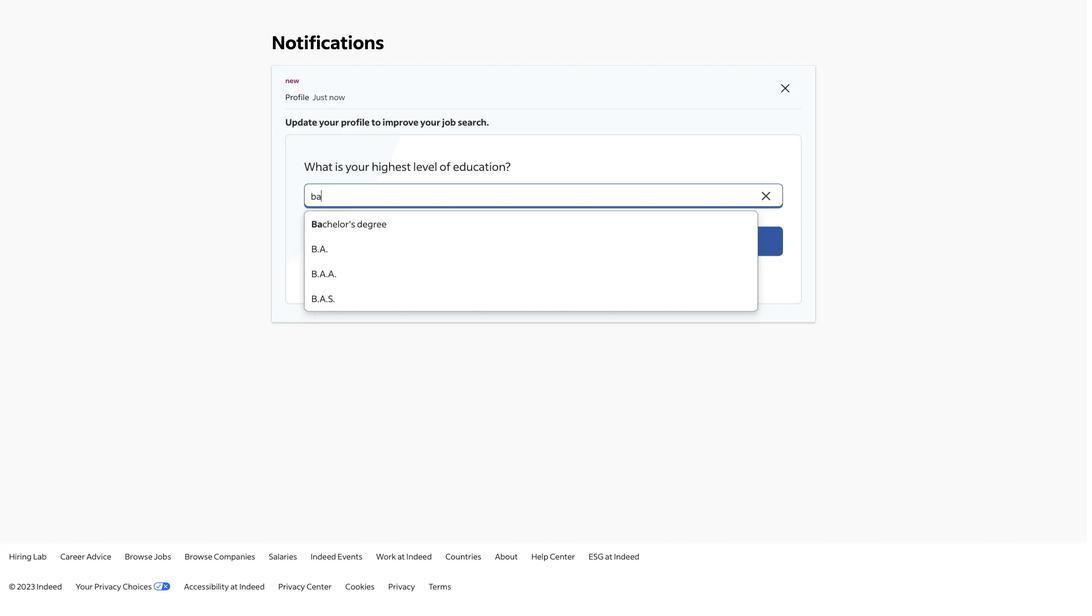 Task type: locate. For each thing, give the bounding box(es) containing it.
your
[[319, 116, 339, 128], [420, 116, 441, 128], [345, 159, 370, 174]]

list box containing ba
[[304, 211, 758, 312]]

indeed down companies
[[239, 582, 265, 592]]

career advice
[[60, 552, 111, 562]]

just
[[312, 92, 328, 102]]

ba chelor's degree
[[311, 218, 387, 230]]

profile
[[285, 92, 309, 102]]

1 horizontal spatial browse
[[185, 552, 212, 562]]

privacy down work at indeed link
[[388, 582, 415, 592]]

help center link
[[531, 552, 575, 562]]

your privacy choices
[[76, 582, 152, 592]]

companies
[[214, 552, 255, 562]]

now
[[329, 92, 345, 102]]

2 horizontal spatial privacy
[[388, 582, 415, 592]]

0 horizontal spatial privacy
[[94, 582, 121, 592]]

browse
[[125, 552, 153, 562], [185, 552, 212, 562]]

indeed right the work
[[407, 552, 432, 562]]

privacy right your
[[94, 582, 121, 592]]

work at indeed link
[[376, 552, 432, 562]]

help
[[531, 552, 548, 562]]

1 privacy from the left
[[94, 582, 121, 592]]

1 horizontal spatial at
[[398, 552, 405, 562]]

privacy
[[94, 582, 121, 592], [278, 582, 305, 592], [388, 582, 415, 592]]

hiring lab
[[9, 552, 47, 562]]

at right the accessibility at the left bottom
[[230, 582, 238, 592]]

your
[[76, 582, 93, 592]]

2 horizontal spatial at
[[605, 552, 613, 562]]

hiring
[[9, 552, 32, 562]]

1 horizontal spatial center
[[550, 552, 575, 562]]

center for privacy center
[[307, 582, 332, 592]]

advice
[[87, 552, 111, 562]]

of
[[440, 159, 451, 174]]

0 horizontal spatial browse
[[125, 552, 153, 562]]

browse companies
[[185, 552, 255, 562]]

at right the esg
[[605, 552, 613, 562]]

profile
[[341, 116, 370, 128]]

indeed left events
[[311, 552, 336, 562]]

b.a.s.
[[311, 293, 335, 304]]

indeed for work at indeed
[[407, 552, 432, 562]]

0 vertical spatial center
[[550, 552, 575, 562]]

© 2023 indeed
[[9, 582, 62, 592]]

indeed for © 2023 indeed
[[37, 582, 62, 592]]

indeed right 2023
[[37, 582, 62, 592]]

3 privacy from the left
[[388, 582, 415, 592]]

browse up the accessibility at the left bottom
[[185, 552, 212, 562]]

2 horizontal spatial your
[[420, 116, 441, 128]]

update
[[285, 116, 317, 128]]

cookies link
[[345, 582, 375, 592]]

esg at indeed link
[[589, 552, 640, 562]]

privacy link
[[388, 582, 415, 592]]

at for esg
[[605, 552, 613, 562]]

chelor's
[[322, 218, 355, 230]]

salaries
[[269, 552, 297, 562]]

list box
[[304, 211, 758, 312]]

terms
[[429, 582, 451, 592]]

terms link
[[429, 582, 451, 592]]

your right is
[[345, 159, 370, 174]]

1 browse from the left
[[125, 552, 153, 562]]

center
[[550, 552, 575, 562], [307, 582, 332, 592]]

at for accessibility
[[230, 582, 238, 592]]

events
[[338, 552, 363, 562]]

0 horizontal spatial at
[[230, 582, 238, 592]]

1 horizontal spatial privacy
[[278, 582, 305, 592]]

at
[[398, 552, 405, 562], [605, 552, 613, 562], [230, 582, 238, 592]]

indeed for accessibility at indeed
[[239, 582, 265, 592]]

your left profile at the top left of page
[[319, 116, 339, 128]]

update your profile to improve your job search.
[[285, 116, 489, 128]]

browse jobs
[[125, 552, 171, 562]]

accessibility
[[184, 582, 229, 592]]

center down the "indeed events" at the bottom left of page
[[307, 582, 332, 592]]

about
[[495, 552, 518, 562]]

jobs
[[154, 552, 171, 562]]

2023
[[17, 582, 35, 592]]

at right the work
[[398, 552, 405, 562]]

browse left 'jobs'
[[125, 552, 153, 562]]

your left job
[[420, 116, 441, 128]]

1 horizontal spatial your
[[345, 159, 370, 174]]

center for help center
[[550, 552, 575, 562]]

1 vertical spatial center
[[307, 582, 332, 592]]

2 privacy from the left
[[278, 582, 305, 592]]

education?
[[453, 159, 511, 174]]

level
[[413, 159, 437, 174]]

0 horizontal spatial center
[[307, 582, 332, 592]]

what is your highest level of education?
[[304, 159, 511, 174]]

salaries link
[[269, 552, 297, 562]]

indeed
[[311, 552, 336, 562], [407, 552, 432, 562], [614, 552, 640, 562], [37, 582, 62, 592], [239, 582, 265, 592]]

job
[[442, 116, 456, 128]]

accessibility at indeed
[[184, 582, 265, 592]]

center right help
[[550, 552, 575, 562]]

privacy down salaries link
[[278, 582, 305, 592]]

browse companies link
[[185, 552, 255, 562]]

work
[[376, 552, 396, 562]]

indeed right the esg
[[614, 552, 640, 562]]

lab
[[33, 552, 47, 562]]

browse for browse companies
[[185, 552, 212, 562]]

2 browse from the left
[[185, 552, 212, 562]]



Task type: describe. For each thing, give the bounding box(es) containing it.
b.a.
[[311, 243, 328, 254]]

profile just now
[[285, 92, 345, 102]]

privacy center
[[278, 582, 332, 592]]

browse jobs link
[[125, 552, 171, 562]]

privacy for privacy center
[[278, 582, 305, 592]]

accessibility at indeed link
[[184, 582, 265, 592]]

b.a.a.
[[311, 268, 337, 279]]

to
[[372, 116, 381, 128]]

at for work
[[398, 552, 405, 562]]

hiring lab link
[[9, 552, 47, 562]]

improve
[[383, 116, 419, 128]]

privacy center link
[[278, 582, 332, 592]]

esg at indeed
[[589, 552, 640, 562]]

indeed for esg at indeed
[[614, 552, 640, 562]]

dismiss profile from just now notification image
[[779, 81, 792, 95]]

help center
[[531, 552, 575, 562]]

is
[[335, 159, 343, 174]]

highest
[[372, 159, 411, 174]]

work at indeed
[[376, 552, 432, 562]]

ba
[[311, 218, 322, 230]]

your privacy choices link
[[76, 582, 170, 592]]

esg
[[589, 552, 604, 562]]

indeed events
[[311, 552, 363, 562]]

browse for browse jobs
[[125, 552, 153, 562]]

choices
[[123, 582, 152, 592]]

notifications main content
[[0, 0, 1087, 544]]

career advice link
[[60, 552, 111, 562]]

What is your highest level of education? field
[[304, 184, 758, 209]]

new
[[285, 76, 299, 85]]

countries link
[[446, 552, 482, 562]]

countries
[[446, 552, 482, 562]]

degree
[[357, 218, 387, 230]]

indeed events link
[[311, 552, 363, 562]]

about link
[[495, 552, 518, 562]]

notifications
[[272, 30, 384, 53]]

privacy for privacy "link"
[[388, 582, 415, 592]]

search.
[[458, 116, 489, 128]]

©
[[9, 582, 15, 592]]

what
[[304, 159, 333, 174]]

0 horizontal spatial your
[[319, 116, 339, 128]]

cookies
[[345, 582, 375, 592]]

career
[[60, 552, 85, 562]]



Task type: vqa. For each thing, say whether or not it's contained in the screenshot.
Career Advice in the left of the page
yes



